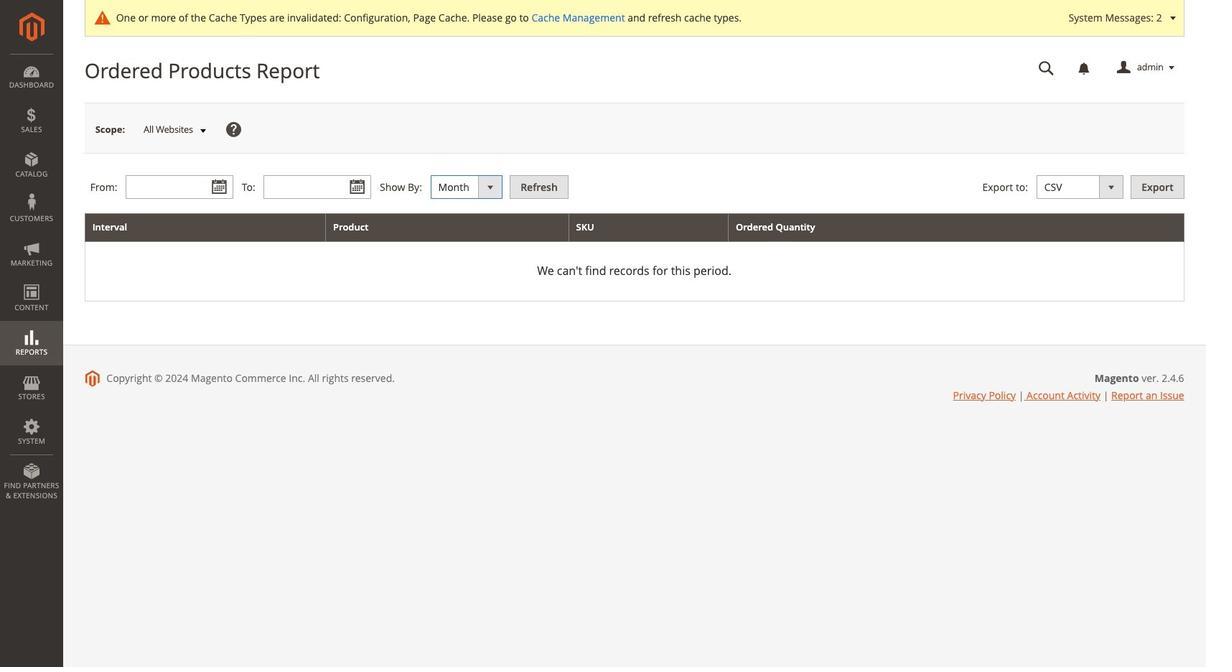 Task type: vqa. For each thing, say whether or not it's contained in the screenshot.
tab list
no



Task type: locate. For each thing, give the bounding box(es) containing it.
menu bar
[[0, 54, 63, 508]]

None text field
[[1029, 55, 1065, 80], [126, 175, 233, 199], [264, 175, 372, 199], [1029, 55, 1065, 80], [126, 175, 233, 199], [264, 175, 372, 199]]



Task type: describe. For each thing, give the bounding box(es) containing it.
magento admin panel image
[[19, 12, 44, 42]]



